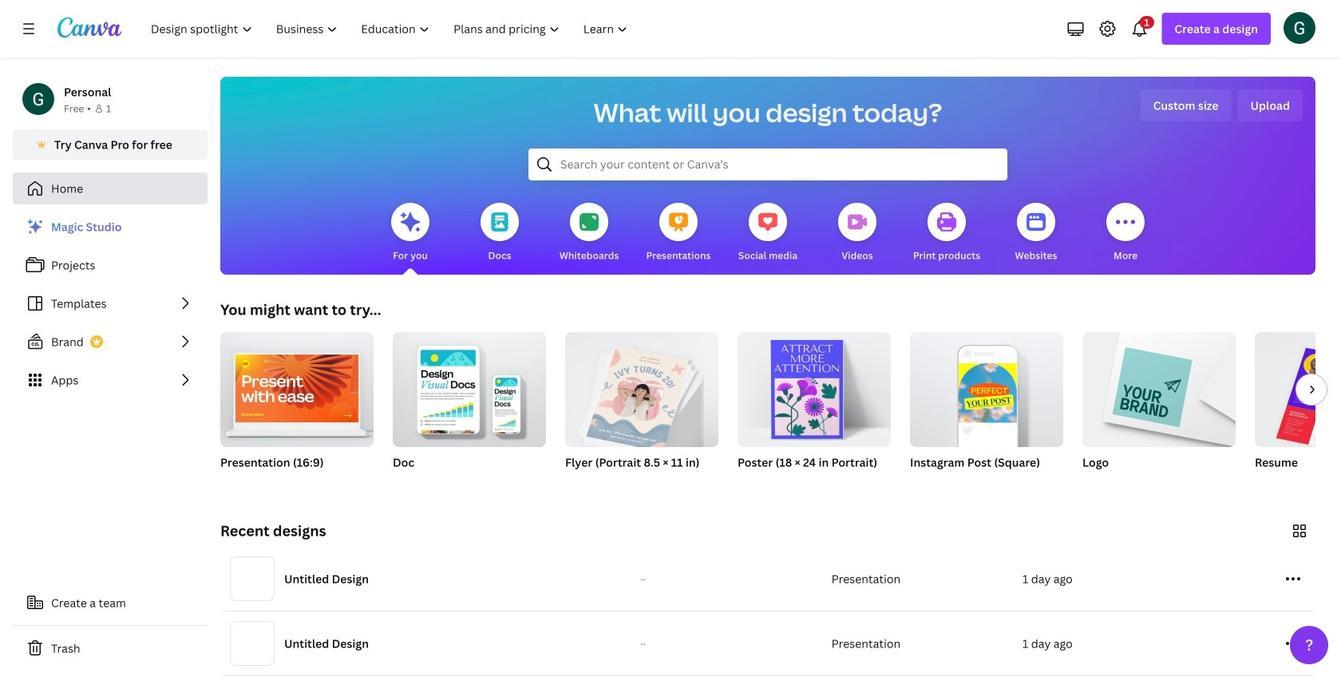 Task type: locate. For each thing, give the bounding box(es) containing it.
list
[[13, 211, 208, 396]]

Search search field
[[561, 149, 976, 180]]

group
[[220, 326, 374, 490], [220, 326, 374, 447], [393, 326, 546, 490], [393, 326, 546, 447], [565, 326, 719, 490], [565, 326, 719, 452], [738, 326, 891, 490], [738, 326, 891, 447], [911, 326, 1064, 490], [911, 326, 1064, 447], [1083, 326, 1236, 490], [1083, 326, 1236, 447], [1256, 332, 1342, 490], [1256, 332, 1342, 447]]

None search field
[[529, 149, 1008, 181]]

top level navigation element
[[141, 13, 642, 45]]

greg robinson image
[[1284, 12, 1316, 44]]



Task type: vqa. For each thing, say whether or not it's contained in the screenshot.
search box
yes



